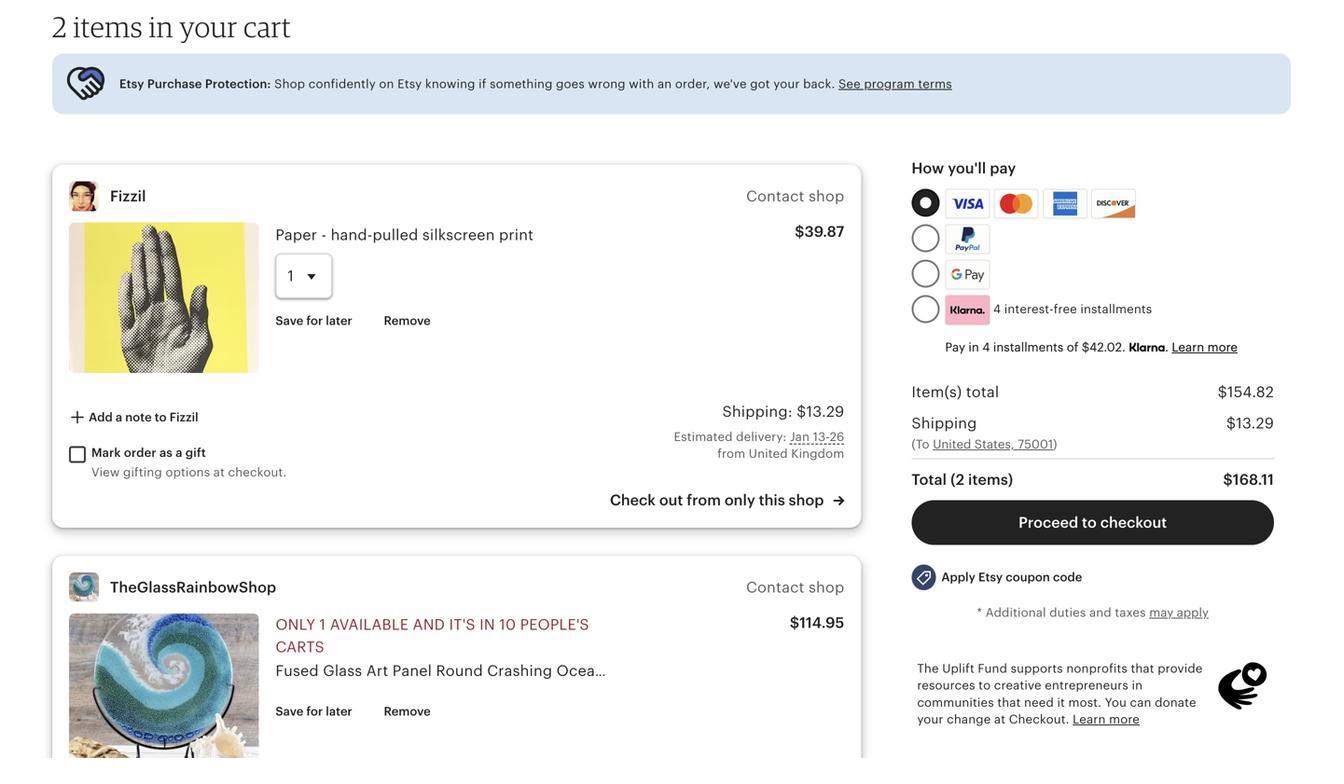 Task type: vqa. For each thing, say whether or not it's contained in the screenshot.
the shower in the the shower steamer sinus
no



Task type: locate. For each thing, give the bounding box(es) containing it.
installments inside pay in 4 installments of $42.02. klarna . learn more
[[993, 341, 1064, 355]]

add a note to fizzil button
[[55, 400, 212, 435]]

etsy inside the apply etsy coupon code dropdown button
[[978, 571, 1003, 585]]

proceed to checkout
[[1019, 515, 1167, 531]]

1 horizontal spatial your
[[773, 77, 800, 91]]

2 contact shop button from the top
[[746, 579, 844, 596]]

2 save from the top
[[275, 705, 303, 719]]

unique
[[1096, 663, 1148, 679]]

2 contact shop from the top
[[746, 579, 844, 596]]

pay
[[990, 160, 1016, 177]]

mark order as a gift view gifting options at checkout.
[[91, 446, 287, 479]]

checkout.
[[1009, 713, 1069, 727]]

total (2 items)
[[912, 472, 1013, 488]]

0 horizontal spatial at
[[213, 465, 225, 479]]

contact shop button up $ 114.95
[[746, 579, 844, 596]]

check out from only this shop
[[610, 492, 828, 509]]

to inside dropdown button
[[155, 410, 167, 424]]

1 vertical spatial for
[[306, 705, 323, 719]]

shop inside check out from only this shop "link"
[[789, 492, 824, 509]]

remove for theglassrainbowshop
[[384, 705, 431, 719]]

save for later button down -
[[261, 304, 366, 338]]

etsy purchase protection: shop confidently on etsy knowing if something goes wrong with an order, we've got your back. see program terms
[[119, 77, 952, 91]]

0 vertical spatial learn more button
[[1172, 341, 1238, 355]]

1 horizontal spatial 4
[[993, 302, 1001, 316]]

for down the "fused"
[[306, 705, 323, 719]]

more down you in the right bottom of the page
[[1109, 713, 1140, 727]]

4 right the pay
[[982, 341, 990, 355]]

learn inside button
[[1073, 713, 1106, 727]]

it
[[1057, 696, 1065, 710]]

that up can on the right bottom of page
[[1131, 662, 1154, 676]]

0 horizontal spatial fizzil
[[110, 188, 146, 205]]

in up can on the right bottom of page
[[1132, 679, 1143, 693]]

to down fund
[[979, 679, 991, 693]]

and inside only 1 available and it's in 10 people's carts fused glass art panel round crashing ocean waves | rolling breaking wave sea blue glass | beach surf theme | unique birthday gifts
[[413, 617, 445, 633]]

glass left art
[[323, 663, 362, 679]]

discover image
[[1092, 193, 1137, 220]]

see
[[838, 77, 861, 91]]

save for later button down the "fused"
[[261, 695, 366, 729]]

crashing
[[487, 663, 552, 679]]

0 horizontal spatial learn more button
[[1073, 711, 1140, 728]]

save for later button for fizzil
[[261, 304, 366, 338]]

1 contact from the top
[[746, 188, 804, 205]]

1 vertical spatial remove button
[[370, 695, 445, 729]]

paper - hand-pulled silkscreen print
[[275, 227, 534, 244]]

remove button down paper - hand-pulled silkscreen print
[[370, 304, 445, 338]]

united down shipping
[[933, 437, 971, 451]]

1 horizontal spatial etsy
[[397, 77, 422, 91]]

total
[[966, 384, 999, 401]]

out
[[659, 492, 683, 509]]

at right change on the bottom right of the page
[[994, 713, 1006, 727]]

later down 'hand-'
[[326, 314, 352, 328]]

1 vertical spatial contact shop
[[746, 579, 844, 596]]

theglassrainbowshop
[[110, 579, 276, 596]]

more up $ 154.82
[[1207, 341, 1238, 355]]

remove down panel
[[384, 705, 431, 719]]

0 vertical spatial to
[[155, 410, 167, 424]]

0 vertical spatial for
[[306, 314, 323, 328]]

wave
[[789, 663, 828, 679]]

for down -
[[306, 314, 323, 328]]

remove button
[[370, 304, 445, 338], [370, 695, 445, 729]]

your left "cart" at the top left of the page
[[179, 9, 238, 44]]

13.29 up 13-
[[806, 403, 844, 420]]

contact shop up $ 39.87
[[746, 188, 844, 205]]

a right the add
[[116, 410, 122, 424]]

(2
[[950, 472, 964, 488]]

jan
[[790, 430, 810, 444]]

contact shop up $ 114.95
[[746, 579, 844, 596]]

learn more
[[1073, 713, 1140, 727]]

paper
[[275, 227, 317, 244]]

0 vertical spatial at
[[213, 465, 225, 479]]

save for later for fizzil
[[275, 314, 352, 328]]

2 vertical spatial your
[[917, 713, 943, 727]]

0 vertical spatial save
[[275, 314, 303, 328]]

0 vertical spatial remove button
[[370, 304, 445, 338]]

1 vertical spatial later
[[326, 705, 352, 719]]

1 vertical spatial save for later button
[[261, 695, 366, 729]]

0 vertical spatial your
[[179, 9, 238, 44]]

ocean
[[556, 663, 604, 679]]

shop up 39.87
[[809, 188, 844, 205]]

2 remove button from the top
[[370, 695, 445, 729]]

save for later
[[275, 314, 352, 328], [275, 705, 352, 719]]

0 vertical spatial contact shop
[[746, 188, 844, 205]]

2 vertical spatial to
[[979, 679, 991, 693]]

2 remove from the top
[[384, 705, 431, 719]]

fizzil link
[[110, 188, 146, 205]]

1 vertical spatial contact
[[746, 579, 804, 596]]

0 horizontal spatial united
[[749, 447, 788, 461]]

learn more button down you in the right bottom of the page
[[1073, 711, 1140, 728]]

google pay image
[[946, 261, 989, 289]]

united down delivery: at right
[[749, 447, 788, 461]]

| right waves
[[659, 663, 663, 679]]

0 horizontal spatial 13.29
[[806, 403, 844, 420]]

in left 10
[[480, 617, 495, 633]]

silkscreen
[[422, 227, 495, 244]]

2 horizontal spatial |
[[1088, 663, 1092, 679]]

2 horizontal spatial etsy
[[978, 571, 1003, 585]]

fizzil inside dropdown button
[[170, 410, 198, 424]]

| right theme
[[1088, 663, 1092, 679]]

installments down the interest-
[[993, 341, 1064, 355]]

2 save for later button from the top
[[261, 695, 366, 729]]

in right the pay
[[968, 341, 979, 355]]

duties
[[1049, 606, 1086, 620]]

)
[[1053, 437, 1057, 451]]

0 vertical spatial save for later
[[275, 314, 352, 328]]

as
[[159, 446, 172, 460]]

1 vertical spatial from
[[687, 492, 721, 509]]

that down creative
[[997, 696, 1021, 710]]

items
[[73, 9, 143, 44]]

$ for $ 39.87
[[795, 224, 804, 240]]

1 horizontal spatial glass
[[899, 663, 938, 679]]

paypal image
[[948, 227, 987, 252]]

states,
[[974, 437, 1014, 451]]

etsy right on
[[397, 77, 422, 91]]

1 horizontal spatial at
[[994, 713, 1006, 727]]

0 vertical spatial save for later button
[[261, 304, 366, 338]]

1 for from the top
[[306, 314, 323, 328]]

1 horizontal spatial learn
[[1172, 341, 1204, 355]]

later for theglassrainbowshop
[[326, 705, 352, 719]]

0 vertical spatial from
[[717, 447, 745, 461]]

in inside only 1 available and it's in 10 people's carts fused glass art panel round crashing ocean waves | rolling breaking wave sea blue glass | beach surf theme | unique birthday gifts
[[480, 617, 495, 633]]

1 vertical spatial 4
[[982, 341, 990, 355]]

shop up 114.95
[[809, 579, 844, 596]]

0 vertical spatial remove
[[384, 314, 431, 328]]

0 horizontal spatial installments
[[993, 341, 1064, 355]]

contact up $ 39.87
[[746, 188, 804, 205]]

0 vertical spatial contact
[[746, 188, 804, 205]]

remove button down panel
[[370, 695, 445, 729]]

for for theglassrainbowshop
[[306, 705, 323, 719]]

view
[[91, 465, 120, 479]]

etsy left purchase
[[119, 77, 144, 91]]

more inside pay in 4 installments of $42.02. klarna . learn more
[[1207, 341, 1238, 355]]

1 save for later button from the top
[[261, 304, 366, 338]]

1 vertical spatial shop
[[789, 492, 824, 509]]

13.29 down 154.82
[[1236, 415, 1274, 432]]

proceed
[[1019, 515, 1078, 531]]

0 vertical spatial shop
[[809, 188, 844, 205]]

united
[[933, 437, 971, 451], [749, 447, 788, 461]]

contact shop button
[[746, 188, 844, 205], [746, 579, 844, 596]]

glass right "blue"
[[899, 663, 938, 679]]

1 remove from the top
[[384, 314, 431, 328]]

your inside the uplift fund supports nonprofits that provide resources to creative entrepreneurs in communities that need it most. you can donate your change at checkout.
[[917, 713, 943, 727]]

item(s)
[[912, 384, 962, 401]]

only
[[275, 617, 315, 633]]

remove
[[384, 314, 431, 328], [384, 705, 431, 719]]

a right "as"
[[176, 446, 182, 460]]

remove for fizzil
[[384, 314, 431, 328]]

total
[[912, 472, 947, 488]]

1 later from the top
[[326, 314, 352, 328]]

1 vertical spatial that
[[997, 696, 1021, 710]]

save down the "fused"
[[275, 705, 303, 719]]

1 horizontal spatial to
[[979, 679, 991, 693]]

terms
[[918, 77, 952, 91]]

2 contact from the top
[[746, 579, 804, 596]]

and left taxes
[[1089, 606, 1112, 620]]

contact shop for $ 39.87
[[746, 188, 844, 205]]

1 vertical spatial to
[[1082, 515, 1097, 531]]

from down estimated
[[717, 447, 745, 461]]

kingdom
[[791, 447, 844, 461]]

your right the got
[[773, 77, 800, 91]]

0 horizontal spatial learn
[[1073, 713, 1106, 727]]

proceed to checkout button
[[912, 501, 1274, 545]]

learn more button right .
[[1172, 341, 1238, 355]]

pay in 4 installments image
[[945, 295, 990, 325]]

to inside the uplift fund supports nonprofits that provide resources to creative entrepreneurs in communities that need it most. you can donate your change at checkout.
[[979, 679, 991, 693]]

0 horizontal spatial glass
[[323, 663, 362, 679]]

39.87
[[804, 224, 844, 240]]

1 horizontal spatial united
[[933, 437, 971, 451]]

etsy
[[119, 77, 144, 91], [397, 77, 422, 91], [978, 571, 1003, 585]]

that
[[1131, 662, 1154, 676], [997, 696, 1021, 710]]

shop right 'this'
[[789, 492, 824, 509]]

fizzil up gift at left
[[170, 410, 198, 424]]

contact shop button up $ 39.87
[[746, 188, 844, 205]]

| right the
[[942, 663, 946, 679]]

0 horizontal spatial etsy
[[119, 77, 144, 91]]

1 vertical spatial learn
[[1073, 713, 1106, 727]]

0 vertical spatial learn
[[1172, 341, 1204, 355]]

installments up $42.02.
[[1080, 302, 1152, 316]]

0 vertical spatial more
[[1207, 341, 1238, 355]]

1 horizontal spatial learn more button
[[1172, 341, 1238, 355]]

shipping
[[912, 415, 977, 432]]

1 horizontal spatial and
[[1089, 606, 1112, 620]]

to right proceed in the bottom of the page
[[1082, 515, 1097, 531]]

$ for $ 13.29
[[1226, 415, 1236, 432]]

in right items
[[149, 9, 173, 44]]

remove down paper - hand-pulled silkscreen print
[[384, 314, 431, 328]]

*
[[977, 606, 982, 620]]

2 vertical spatial shop
[[809, 579, 844, 596]]

1 horizontal spatial fizzil
[[170, 410, 198, 424]]

american express image
[[1045, 192, 1084, 216]]

fizzil image
[[69, 182, 99, 211]]

additional
[[986, 606, 1046, 620]]

0 vertical spatial a
[[116, 410, 122, 424]]

1 vertical spatial remove
[[384, 705, 431, 719]]

|
[[659, 663, 663, 679], [942, 663, 946, 679], [1088, 663, 1092, 679]]

1 vertical spatial a
[[176, 446, 182, 460]]

4 right pay in 4 installments icon
[[993, 302, 1001, 316]]

code
[[1053, 571, 1082, 585]]

mastercard image
[[997, 192, 1036, 216]]

1
[[319, 617, 326, 633]]

1 vertical spatial your
[[773, 77, 800, 91]]

1 remove button from the top
[[370, 304, 445, 338]]

1 vertical spatial save
[[275, 705, 303, 719]]

2 horizontal spatial your
[[917, 713, 943, 727]]

waves
[[608, 663, 655, 679]]

people's
[[520, 617, 589, 633]]

13.29
[[806, 403, 844, 420], [1236, 415, 1274, 432]]

1 vertical spatial at
[[994, 713, 1006, 727]]

donate
[[1155, 696, 1196, 710]]

contact up $ 114.95
[[746, 579, 804, 596]]

$ for $ 154.82
[[1218, 384, 1227, 401]]

birthday
[[1152, 663, 1212, 679]]

to right note
[[155, 410, 167, 424]]

0 vertical spatial installments
[[1080, 302, 1152, 316]]

glass
[[323, 663, 362, 679], [899, 663, 938, 679]]

protection:
[[205, 77, 271, 91]]

1 horizontal spatial 13.29
[[1236, 415, 1274, 432]]

1 save for later from the top
[[275, 314, 352, 328]]

1 horizontal spatial installments
[[1080, 302, 1152, 316]]

1 vertical spatial fizzil
[[170, 410, 198, 424]]

from right out
[[687, 492, 721, 509]]

most.
[[1068, 696, 1102, 710]]

got
[[750, 77, 770, 91]]

save down paper at top left
[[275, 314, 303, 328]]

-
[[321, 227, 327, 244]]

0 horizontal spatial 4
[[982, 341, 990, 355]]

change
[[947, 713, 991, 727]]

learn right .
[[1172, 341, 1204, 355]]

1 vertical spatial contact shop button
[[746, 579, 844, 596]]

apply
[[941, 571, 975, 585]]

from
[[717, 447, 745, 461], [687, 492, 721, 509]]

add
[[89, 410, 113, 424]]

1 contact shop button from the top
[[746, 188, 844, 205]]

1 horizontal spatial a
[[176, 446, 182, 460]]

0 horizontal spatial to
[[155, 410, 167, 424]]

0 horizontal spatial |
[[659, 663, 663, 679]]

1 | from the left
[[659, 663, 663, 679]]

a inside mark order as a gift view gifting options at checkout.
[[176, 446, 182, 460]]

1 horizontal spatial |
[[942, 663, 946, 679]]

goes
[[556, 77, 585, 91]]

2 items in your cart
[[52, 9, 291, 44]]

sea
[[832, 663, 859, 679]]

save for later down the "fused"
[[275, 705, 352, 719]]

learn down most. on the bottom right of the page
[[1073, 713, 1106, 727]]

breaking
[[721, 663, 785, 679]]

1 save from the top
[[275, 314, 303, 328]]

(to
[[912, 437, 930, 451]]

knowing
[[425, 77, 475, 91]]

shop
[[274, 77, 305, 91]]

paper - hand-pulled silkscreen print link
[[275, 227, 534, 244]]

2 later from the top
[[326, 705, 352, 719]]

mark
[[91, 446, 121, 460]]

0 vertical spatial fizzil
[[110, 188, 146, 205]]

save for later for theglassrainbowshop
[[275, 705, 352, 719]]

later for fizzil
[[326, 314, 352, 328]]

0 horizontal spatial a
[[116, 410, 122, 424]]

1 contact shop from the top
[[746, 188, 844, 205]]

from inside estimated delivery: jan 13-26 from united kingdom
[[717, 447, 745, 461]]

2 save for later from the top
[[275, 705, 352, 719]]

2 | from the left
[[942, 663, 946, 679]]

learn inside pay in 4 installments of $42.02. klarna . learn more
[[1172, 341, 1204, 355]]

gift
[[185, 446, 206, 460]]

at right options at the bottom of page
[[213, 465, 225, 479]]

check
[[610, 492, 656, 509]]

0 horizontal spatial and
[[413, 617, 445, 633]]

save for later down -
[[275, 314, 352, 328]]

save for later button
[[261, 304, 366, 338], [261, 695, 366, 729]]

1 horizontal spatial that
[[1131, 662, 1154, 676]]

etsy right apply
[[978, 571, 1003, 585]]

and left the it's
[[413, 617, 445, 633]]

later down 1
[[326, 705, 352, 719]]

$ for $ 168.11
[[1223, 472, 1233, 488]]

2 for from the top
[[306, 705, 323, 719]]

4 inside pay in 4 installments of $42.02. klarna . learn more
[[982, 341, 990, 355]]

1 vertical spatial save for later
[[275, 705, 352, 719]]

1 vertical spatial installments
[[993, 341, 1064, 355]]

0 vertical spatial later
[[326, 314, 352, 328]]

shipping: $ 13.29
[[722, 403, 844, 420]]

.
[[1165, 341, 1169, 355]]

your down the communities on the bottom of the page
[[917, 713, 943, 727]]

2 horizontal spatial to
[[1082, 515, 1097, 531]]

1 horizontal spatial more
[[1207, 341, 1238, 355]]

0 horizontal spatial more
[[1109, 713, 1140, 727]]

fizzil right fizzil image
[[110, 188, 146, 205]]

0 vertical spatial contact shop button
[[746, 188, 844, 205]]

it's
[[449, 617, 475, 633]]



Task type: describe. For each thing, give the bounding box(es) containing it.
contact shop button for $ 114.95
[[746, 579, 844, 596]]

2
[[52, 9, 67, 44]]

on
[[379, 77, 394, 91]]

fused glass art panel round crashing ocean waves | rolling breaking wave sea blue glass | beach surf theme | unique birthday gifts link
[[275, 663, 1251, 679]]

remove button for theglassrainbowshop
[[370, 695, 445, 729]]

klarna
[[1129, 341, 1165, 355]]

an
[[657, 77, 672, 91]]

theglassrainbowshop image
[[69, 573, 99, 603]]

shop for 39.87
[[809, 188, 844, 205]]

at inside the uplift fund supports nonprofits that provide resources to creative entrepreneurs in communities that need it most. you can donate your change at checkout.
[[994, 713, 1006, 727]]

art
[[366, 663, 388, 679]]

confidently
[[308, 77, 376, 91]]

may
[[1149, 606, 1173, 620]]

wrong
[[588, 77, 626, 91]]

$42.02.
[[1082, 341, 1125, 355]]

note
[[125, 410, 152, 424]]

save for later button for theglassrainbowshop
[[261, 695, 366, 729]]

visa image
[[952, 196, 983, 212]]

uplift
[[942, 662, 974, 676]]

in inside the uplift fund supports nonprofits that provide resources to creative entrepreneurs in communities that need it most. you can donate your change at checkout.
[[1132, 679, 1143, 693]]

add a note to fizzil
[[86, 410, 198, 424]]

a inside dropdown button
[[116, 410, 122, 424]]

something
[[490, 77, 553, 91]]

save for theglassrainbowshop
[[275, 705, 303, 719]]

pulled
[[373, 227, 418, 244]]

remove button for fizzil
[[370, 304, 445, 338]]

rolling
[[667, 663, 717, 679]]

installments for pay in 4 installments of $42.02. klarna . learn more
[[993, 341, 1064, 355]]

united inside estimated delivery: jan 13-26 from united kingdom
[[749, 447, 788, 461]]

fused
[[275, 663, 319, 679]]

program
[[864, 77, 915, 91]]

if
[[479, 77, 486, 91]]

gifts
[[1216, 663, 1251, 679]]

75001
[[1018, 437, 1053, 451]]

estimated delivery: jan 13-26 from united kingdom
[[674, 430, 844, 461]]

contact for $ 39.87
[[746, 188, 804, 205]]

items)
[[968, 472, 1013, 488]]

$ 39.87
[[795, 224, 844, 240]]

$ 13.29
[[1226, 415, 1274, 432]]

0 vertical spatial that
[[1131, 662, 1154, 676]]

the
[[917, 662, 939, 676]]

0 horizontal spatial that
[[997, 696, 1021, 710]]

3 | from the left
[[1088, 663, 1092, 679]]

fund
[[978, 662, 1007, 676]]

taxes
[[1115, 606, 1146, 620]]

apply etsy coupon code
[[941, 571, 1082, 585]]

coupon
[[1006, 571, 1050, 585]]

cart
[[244, 9, 291, 44]]

pay in 4 installments of $42.02. klarna . learn more
[[945, 341, 1238, 355]]

contact for $ 114.95
[[746, 579, 804, 596]]

available
[[330, 617, 409, 633]]

1 glass from the left
[[323, 663, 362, 679]]

communities
[[917, 696, 994, 710]]

1 vertical spatial learn more button
[[1073, 711, 1140, 728]]

$ for $ 114.95
[[790, 615, 799, 631]]

0 horizontal spatial your
[[179, 9, 238, 44]]

checkout.
[[228, 465, 287, 479]]

and for taxes
[[1089, 606, 1112, 620]]

back.
[[803, 77, 835, 91]]

shop for 114.95
[[809, 579, 844, 596]]

paper - hand-pulled silkscreen print image
[[69, 223, 259, 373]]

$ 154.82
[[1218, 384, 1274, 401]]

how you'll pay
[[912, 160, 1016, 177]]

jan 13-26 link
[[790, 430, 844, 444]]

and for it's
[[413, 617, 445, 633]]

resources
[[917, 679, 975, 693]]

* additional duties and taxes may apply
[[977, 606, 1209, 620]]

to inside button
[[1082, 515, 1097, 531]]

print
[[499, 227, 534, 244]]

provide
[[1158, 662, 1203, 676]]

theme
[[1034, 663, 1083, 679]]

only
[[725, 492, 755, 509]]

with
[[629, 77, 654, 91]]

this
[[759, 492, 785, 509]]

contact shop for $ 114.95
[[746, 579, 844, 596]]

154.82
[[1227, 384, 1274, 401]]

at inside mark order as a gift view gifting options at checkout.
[[213, 465, 225, 479]]

apply etsy coupon code button
[[898, 556, 1096, 599]]

uplift fund image
[[1216, 660, 1268, 713]]

in inside pay in 4 installments of $42.02. klarna . learn more
[[968, 341, 979, 355]]

we've
[[713, 77, 747, 91]]

save for fizzil
[[275, 314, 303, 328]]

creative
[[994, 679, 1041, 693]]

check out from only this shop link
[[610, 490, 844, 511]]

order,
[[675, 77, 710, 91]]

from inside "link"
[[687, 492, 721, 509]]

united states, 75001 button
[[933, 436, 1053, 453]]

0 vertical spatial 4
[[993, 302, 1001, 316]]

installments for 4 interest-free installments
[[1080, 302, 1152, 316]]

apply
[[1177, 606, 1209, 620]]

free
[[1054, 302, 1077, 316]]

(to united states, 75001 )
[[912, 437, 1057, 451]]

for for fizzil
[[306, 314, 323, 328]]

2 glass from the left
[[899, 663, 938, 679]]

gifting
[[123, 465, 162, 479]]

fused glass art panel round crashing ocean waves | rolling breaking wave sea blue glass | beach surf theme | unique birthday gifts image
[[69, 614, 259, 758]]

checkout
[[1100, 515, 1167, 531]]

1 vertical spatial more
[[1109, 713, 1140, 727]]

see program terms link
[[838, 77, 952, 91]]

options
[[165, 465, 210, 479]]

$ 168.11
[[1223, 472, 1274, 488]]

theglassrainbowshop link
[[110, 579, 276, 596]]

order
[[124, 446, 156, 460]]

surf
[[1000, 663, 1030, 679]]

interest-
[[1004, 302, 1054, 316]]

contact shop button for $ 39.87
[[746, 188, 844, 205]]

beach
[[950, 663, 995, 679]]

13-
[[813, 430, 830, 444]]

round
[[436, 663, 483, 679]]

you
[[1105, 696, 1127, 710]]

pay
[[945, 341, 965, 355]]

only 1 available and it's in 10 people's carts fused glass art panel round crashing ocean waves | rolling breaking wave sea blue glass | beach surf theme | unique birthday gifts
[[275, 617, 1251, 679]]



